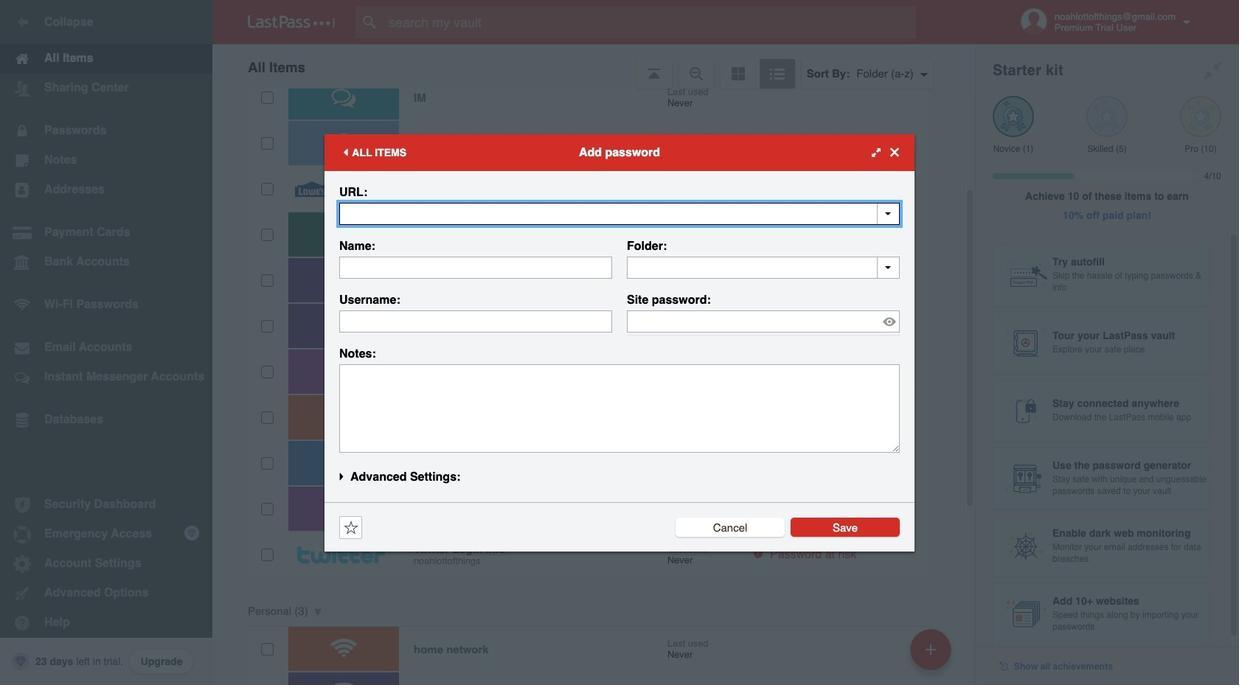 Task type: describe. For each thing, give the bounding box(es) containing it.
lastpass image
[[248, 15, 335, 29]]

main navigation navigation
[[0, 0, 213, 686]]

new item image
[[926, 645, 936, 655]]



Task type: locate. For each thing, give the bounding box(es) containing it.
None password field
[[627, 310, 900, 332]]

dialog
[[325, 134, 915, 552]]

None text field
[[339, 203, 900, 225], [339, 310, 612, 332], [339, 364, 900, 453], [339, 203, 900, 225], [339, 310, 612, 332], [339, 364, 900, 453]]

Search search field
[[356, 6, 945, 38]]

vault options navigation
[[213, 44, 976, 89]]

new item navigation
[[905, 625, 961, 686]]

search my vault text field
[[356, 6, 945, 38]]

None text field
[[339, 256, 612, 279], [627, 256, 900, 279], [339, 256, 612, 279], [627, 256, 900, 279]]



